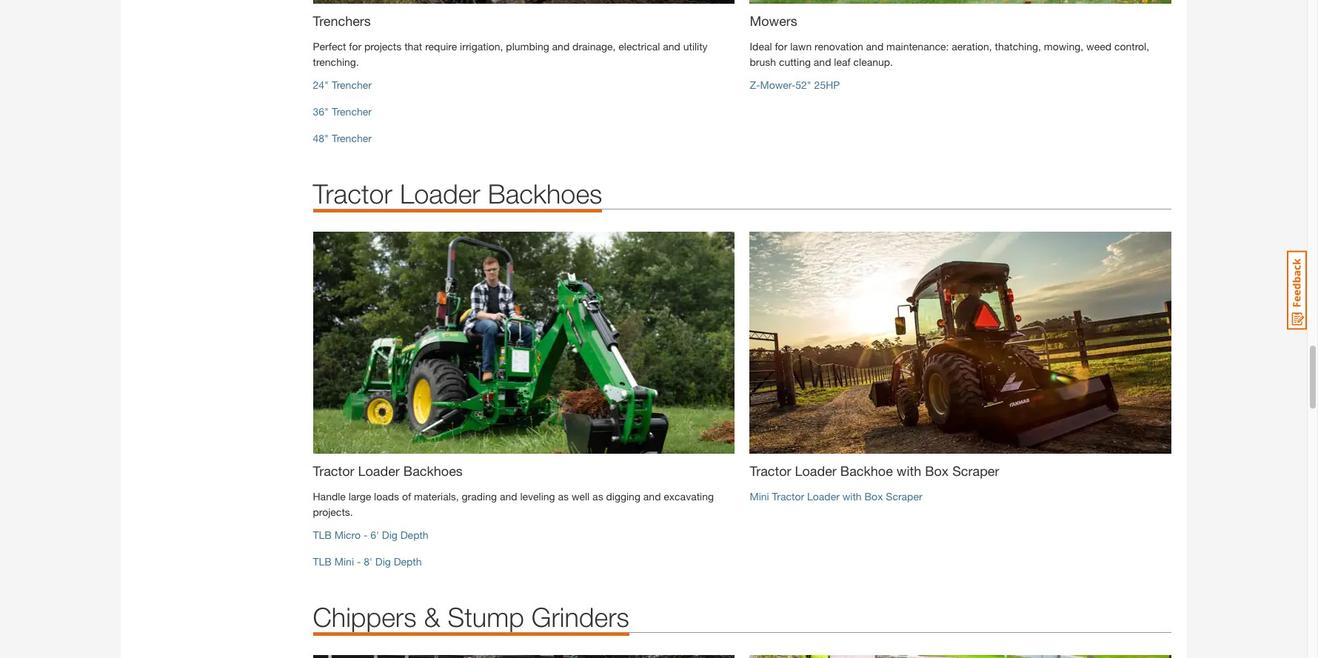 Task type: locate. For each thing, give the bounding box(es) containing it.
1 vertical spatial box
[[865, 491, 883, 503]]

24" trencher
[[313, 79, 372, 91]]

0 vertical spatial tlb
[[313, 529, 332, 542]]

1 horizontal spatial for
[[775, 40, 788, 53]]

1 vertical spatial tractor loader backhoes
[[313, 463, 463, 480]]

-
[[364, 529, 368, 542], [357, 556, 361, 568]]

trencher down '36" trencher'
[[332, 132, 372, 145]]

6'
[[371, 529, 379, 542]]

and left leveling
[[500, 491, 518, 503]]

1 vertical spatial mini
[[335, 556, 354, 568]]

as left well
[[558, 491, 569, 503]]

trencher down trenching.
[[332, 79, 372, 91]]

48" trencher link
[[313, 132, 372, 145]]

0 vertical spatial box
[[925, 463, 949, 480]]

0 horizontal spatial mini
[[335, 556, 354, 568]]

dig right 8'
[[375, 556, 391, 568]]

depth right 8'
[[394, 556, 422, 568]]

0 vertical spatial mini
[[750, 491, 770, 503]]

and right digging
[[644, 491, 661, 503]]

tractor loader backhoes
[[313, 178, 603, 210], [313, 463, 463, 480]]

0 horizontal spatial -
[[357, 556, 361, 568]]

box down tractor loader backhoe with box scraper
[[865, 491, 883, 503]]

and
[[552, 40, 570, 53], [663, 40, 681, 53], [867, 40, 884, 53], [814, 56, 832, 68], [500, 491, 518, 503], [644, 491, 661, 503]]

1 horizontal spatial backhoes
[[488, 178, 603, 210]]

of
[[402, 491, 411, 503]]

leaf
[[834, 56, 851, 68]]

0 vertical spatial tractor loader backhoes
[[313, 178, 603, 210]]

for left lawn
[[775, 40, 788, 53]]

projects
[[364, 40, 402, 53]]

- for micro
[[364, 529, 368, 542]]

for inside perfect for projects that require irrigation, plumbing and drainage, electrical and utility trenching.
[[349, 40, 362, 53]]

1 horizontal spatial with
[[897, 463, 922, 480]]

1 vertical spatial scraper
[[886, 491, 923, 503]]

trencher down 24" trencher
[[332, 105, 372, 118]]

backhoe
[[841, 463, 893, 480]]

1 horizontal spatial as
[[593, 491, 604, 503]]

large
[[349, 491, 371, 503]]

depth
[[401, 529, 429, 542], [394, 556, 422, 568]]

handle
[[313, 491, 346, 503]]

1 horizontal spatial box
[[925, 463, 949, 480]]

z-
[[750, 79, 760, 91]]

handle large loads of materials, grading and leveling as well as digging and excavating projects.
[[313, 491, 714, 519]]

cleanup.
[[854, 56, 893, 68]]

2 trencher from the top
[[332, 105, 372, 118]]

tractor
[[313, 178, 393, 210], [313, 463, 355, 480], [750, 463, 792, 480], [772, 491, 805, 503]]

tlb mini - 8' dig depth link
[[313, 556, 422, 568]]

tlb micro - 6' dig depth link
[[313, 529, 429, 542]]

backhoes
[[488, 178, 603, 210], [404, 463, 463, 480]]

0 vertical spatial -
[[364, 529, 368, 542]]

dig for 8'
[[375, 556, 391, 568]]

0 vertical spatial trencher
[[332, 79, 372, 91]]

1 horizontal spatial -
[[364, 529, 368, 542]]

trenchers image
[[313, 0, 735, 4]]

- left 8'
[[357, 556, 361, 568]]

3 trencher from the top
[[332, 132, 372, 145]]

1 horizontal spatial scraper
[[953, 463, 1000, 480]]

1 vertical spatial backhoes
[[404, 463, 463, 480]]

irrigation,
[[460, 40, 503, 53]]

and up cleanup.
[[867, 40, 884, 53]]

for inside ideal for lawn renovation and maintenance: aeration, thatching, mowing, weed control, brush cutting and leaf cleanup.
[[775, 40, 788, 53]]

with down backhoe
[[843, 491, 862, 503]]

mini
[[750, 491, 770, 503], [335, 556, 354, 568]]

depth for tlb mini - 8' dig depth
[[394, 556, 422, 568]]

with
[[897, 463, 922, 480], [843, 491, 862, 503]]

0 vertical spatial with
[[897, 463, 922, 480]]

box right backhoe
[[925, 463, 949, 480]]

- for mini
[[357, 556, 361, 568]]

mini left 8'
[[335, 556, 354, 568]]

0 horizontal spatial box
[[865, 491, 883, 503]]

scraper
[[953, 463, 1000, 480], [886, 491, 923, 503]]

and left utility
[[663, 40, 681, 53]]

0 horizontal spatial as
[[558, 491, 569, 503]]

0 vertical spatial backhoes
[[488, 178, 603, 210]]

2 tlb from the top
[[313, 556, 332, 568]]

for up trenching.
[[349, 40, 362, 53]]

for for mowers
[[775, 40, 788, 53]]

2 for from the left
[[775, 40, 788, 53]]

box
[[925, 463, 949, 480], [865, 491, 883, 503]]

ideal
[[750, 40, 772, 53]]

1 tlb from the top
[[313, 529, 332, 542]]

dig right 6'
[[382, 529, 398, 542]]

mowers
[[750, 13, 798, 29]]

1 tractor loader backhoes from the top
[[313, 178, 603, 210]]

as right well
[[593, 491, 604, 503]]

1 vertical spatial trencher
[[332, 105, 372, 118]]

0 horizontal spatial backhoes
[[404, 463, 463, 480]]

0 horizontal spatial for
[[349, 40, 362, 53]]

36"
[[313, 105, 329, 118]]

tlb
[[313, 529, 332, 542], [313, 556, 332, 568]]

tlb left 8'
[[313, 556, 332, 568]]

mower-
[[760, 79, 796, 91]]

scraper for mini tractor loader with box scraper
[[886, 491, 923, 503]]

1 vertical spatial -
[[357, 556, 361, 568]]

2 tractor loader backhoes from the top
[[313, 463, 463, 480]]

tlb mini - 8' dig depth
[[313, 556, 422, 568]]

depth down of
[[401, 529, 429, 542]]

52"
[[796, 79, 812, 91]]

0 vertical spatial dig
[[382, 529, 398, 542]]

and left leaf at the right of the page
[[814, 56, 832, 68]]

loader
[[400, 178, 481, 210], [358, 463, 400, 480], [795, 463, 837, 480], [808, 491, 840, 503]]

dig
[[382, 529, 398, 542], [375, 556, 391, 568]]

2 vertical spatial trencher
[[332, 132, 372, 145]]

0 horizontal spatial scraper
[[886, 491, 923, 503]]

with right backhoe
[[897, 463, 922, 480]]

projects.
[[313, 506, 353, 519]]

1 vertical spatial with
[[843, 491, 862, 503]]

as
[[558, 491, 569, 503], [593, 491, 604, 503]]

1 vertical spatial dig
[[375, 556, 391, 568]]

tractor loader backhoe with box scraper
[[750, 463, 1000, 480]]

z-mower-52" 25hp
[[750, 79, 840, 91]]

- left 6'
[[364, 529, 368, 542]]

0 horizontal spatial with
[[843, 491, 862, 503]]

for
[[349, 40, 362, 53], [775, 40, 788, 53]]

stump grinder image
[[750, 656, 1172, 659]]

tlb down projects.
[[313, 529, 332, 542]]

thatching,
[[995, 40, 1042, 53]]

trencher
[[332, 79, 372, 91], [332, 105, 372, 118], [332, 132, 372, 145]]

1 vertical spatial tlb
[[313, 556, 332, 568]]

chippers
[[313, 602, 417, 634]]

24" trencher link
[[313, 79, 372, 91]]

mini right excavating
[[750, 491, 770, 503]]

1 vertical spatial depth
[[394, 556, 422, 568]]

0 vertical spatial depth
[[401, 529, 429, 542]]

1 for from the left
[[349, 40, 362, 53]]

0 vertical spatial scraper
[[953, 463, 1000, 480]]

1 trencher from the top
[[332, 79, 372, 91]]



Task type: describe. For each thing, give the bounding box(es) containing it.
brush
[[750, 56, 776, 68]]

dig for 6'
[[382, 529, 398, 542]]

depth for tlb micro - 6' dig depth
[[401, 529, 429, 542]]

micro
[[335, 529, 361, 542]]

chippers & stump grinders
[[313, 602, 630, 634]]

lawn
[[791, 40, 812, 53]]

25hp
[[815, 79, 840, 91]]

trenching.
[[313, 56, 359, 68]]

chippers image
[[313, 656, 735, 659]]

with for loader
[[843, 491, 862, 503]]

leveling
[[520, 491, 555, 503]]

with for backhoe
[[897, 463, 922, 480]]

box for loader
[[865, 491, 883, 503]]

1 horizontal spatial mini
[[750, 491, 770, 503]]

perfect for projects that require irrigation, plumbing and drainage, electrical and utility trenching.
[[313, 40, 708, 68]]

mowing,
[[1044, 40, 1084, 53]]

tlb micro - 6' dig depth
[[313, 529, 429, 542]]

require
[[425, 40, 457, 53]]

box scraper image
[[750, 232, 1172, 454]]

36" trencher link
[[313, 105, 372, 118]]

weed
[[1087, 40, 1112, 53]]

renovation
[[815, 40, 864, 53]]

control,
[[1115, 40, 1150, 53]]

tlb for tlb micro - 6' dig depth
[[313, 529, 332, 542]]

z-mower-52" 25hp link
[[750, 79, 840, 91]]

box for backhoe
[[925, 463, 949, 480]]

mini tractor loader with box scraper link
[[750, 491, 923, 503]]

2 as from the left
[[593, 491, 604, 503]]

8'
[[364, 556, 373, 568]]

tractor loader backhoes image
[[313, 232, 735, 454]]

1 as from the left
[[558, 491, 569, 503]]

drainage,
[[573, 40, 616, 53]]

scraper for tractor loader backhoe with box scraper
[[953, 463, 1000, 480]]

trencher for 48" trencher
[[332, 132, 372, 145]]

48"
[[313, 132, 329, 145]]

utility
[[684, 40, 708, 53]]

electrical
[[619, 40, 660, 53]]

plumbing
[[506, 40, 550, 53]]

trenchers
[[313, 13, 371, 29]]

trencher for 36" trencher
[[332, 105, 372, 118]]

excavating
[[664, 491, 714, 503]]

feedback link image
[[1288, 250, 1308, 330]]

24"
[[313, 79, 329, 91]]

stump
[[448, 602, 524, 634]]

trencher for 24" trencher
[[332, 79, 372, 91]]

&
[[424, 602, 440, 634]]

48" trencher
[[313, 132, 372, 145]]

for for trenchers
[[349, 40, 362, 53]]

tlb for tlb mini - 8' dig depth
[[313, 556, 332, 568]]

materials,
[[414, 491, 459, 503]]

perfect
[[313, 40, 346, 53]]

mini tractor loader with box scraper
[[750, 491, 923, 503]]

mowers image
[[750, 0, 1172, 4]]

well
[[572, 491, 590, 503]]

36" trencher
[[313, 105, 372, 118]]

and left drainage,
[[552, 40, 570, 53]]

aeration,
[[952, 40, 993, 53]]

cutting
[[779, 56, 811, 68]]

grading
[[462, 491, 497, 503]]

loads
[[374, 491, 399, 503]]

ideal for lawn renovation and maintenance: aeration, thatching, mowing, weed control, brush cutting and leaf cleanup.
[[750, 40, 1150, 68]]

grinders
[[532, 602, 630, 634]]

maintenance:
[[887, 40, 949, 53]]

that
[[405, 40, 423, 53]]

digging
[[606, 491, 641, 503]]



Task type: vqa. For each thing, say whether or not it's contained in the screenshot.
the Dig corresponding to 6'
yes



